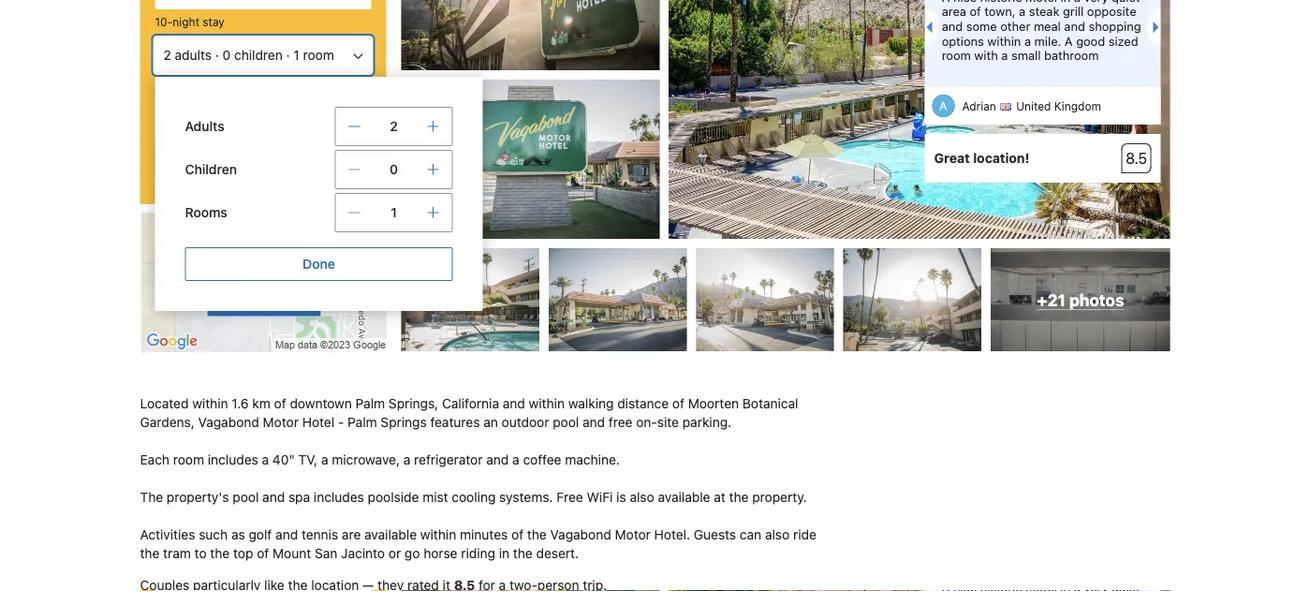 Task type: describe. For each thing, give the bounding box(es) containing it.
1 horizontal spatial 1
[[391, 205, 397, 220]]

bathroom
[[1044, 48, 1099, 62]]

in inside a nice historic motel in a very quiet area of town, a steak grill opposite and some other meal and shopping options within a mile. a good sized room with a small bathroom
[[1061, 0, 1071, 4]]

0 horizontal spatial also
[[630, 490, 654, 505]]

&
[[244, 86, 252, 99]]

golf
[[249, 527, 272, 542]]

0 vertical spatial pool
[[553, 415, 579, 430]]

a left coffee
[[512, 452, 520, 468]]

photos
[[1070, 290, 1124, 309]]

each
[[140, 452, 170, 468]]

great
[[934, 150, 970, 166]]

botanical
[[743, 396, 799, 411]]

town,
[[985, 4, 1016, 18]]

desert.
[[536, 546, 579, 561]]

jacinto
[[341, 546, 385, 561]]

gardens,
[[140, 415, 195, 430]]

and up mount
[[276, 527, 298, 542]]

located
[[140, 396, 189, 411]]

the up desert.
[[527, 527, 547, 542]]

search section
[[133, 0, 483, 353]]

night
[[173, 15, 200, 28]]

kingdom
[[1055, 100, 1101, 113]]

within left the 1.6
[[192, 396, 228, 411]]

united kingdom
[[1016, 100, 1101, 113]]

parking.
[[683, 415, 732, 430]]

ride
[[793, 527, 817, 542]]

springs,
[[389, 396, 439, 411]]

search button
[[155, 137, 371, 182]]

the
[[140, 490, 163, 505]]

and down grill
[[1064, 19, 1086, 33]]

hotel
[[302, 415, 335, 430]]

children
[[234, 47, 283, 63]]

0 horizontal spatial includes
[[208, 452, 258, 468]]

located within 1.6 km of downtown palm springs, california and within walking distance of moorten botanical gardens, vagabond motor hotel - palm springs features an outdoor pool and free on-site parking. each room includes a 40" tv, a microwave, a refrigerator and a coffee machine. the property's pool and spa includes poolside mist cooling systems. free wifi is also available at the property. activities such as golf and tennis are available within minutes of the vagabond motor hotel. guests can also ride the tram to the top of mount san jacinto or go horse riding in the desert.
[[140, 396, 820, 561]]

grill
[[1063, 4, 1084, 18]]

quiet
[[1112, 0, 1140, 4]]

a down springs
[[404, 452, 411, 468]]

free
[[609, 415, 633, 430]]

cooling
[[452, 490, 496, 505]]

historic
[[980, 0, 1022, 4]]

steak
[[1029, 4, 1060, 18]]

a right with
[[1002, 48, 1008, 62]]

the left desert.
[[513, 546, 533, 561]]

40"
[[272, 452, 295, 468]]

adults
[[185, 118, 224, 134]]

km
[[252, 396, 271, 411]]

for
[[243, 111, 258, 124]]

site
[[657, 415, 679, 430]]

1 horizontal spatial 0
[[390, 162, 398, 177]]

sized
[[1109, 34, 1139, 48]]

other
[[1001, 19, 1031, 33]]

1 vertical spatial also
[[765, 527, 790, 542]]

features
[[430, 415, 480, 430]]

guests
[[694, 527, 736, 542]]

a up small
[[1025, 34, 1031, 48]]

very
[[1084, 0, 1109, 4]]

a up the other
[[1019, 4, 1026, 18]]

0 vertical spatial palm
[[356, 396, 385, 411]]

and left the spa
[[262, 490, 285, 505]]

area
[[942, 4, 967, 18]]

1.6
[[232, 396, 249, 411]]

10-night stay
[[155, 15, 225, 28]]

the right to
[[210, 546, 230, 561]]

of inside a nice historic motel in a very quiet area of town, a steak grill opposite and some other meal and shopping options within a mile. a good sized room with a small bathroom
[[970, 4, 981, 18]]

hotel.
[[654, 527, 690, 542]]

1 vertical spatial pool
[[233, 490, 259, 505]]

property's
[[167, 490, 229, 505]]

spa
[[288, 490, 310, 505]]

poolside
[[368, 490, 419, 505]]

tennis
[[302, 527, 338, 542]]

property.
[[752, 490, 807, 505]]

motel
[[1026, 0, 1058, 4]]

within inside a nice historic motel in a very quiet area of town, a steak grill opposite and some other meal and shopping options within a mile. a good sized room with a small bathroom
[[988, 34, 1021, 48]]

-
[[338, 415, 344, 430]]

a right tv,
[[321, 452, 328, 468]]

room inside located within 1.6 km of downtown palm springs, california and within walking distance of moorten botanical gardens, vagabond motor hotel - palm springs features an outdoor pool and free on-site parking. each room includes a 40" tv, a microwave, a refrigerator and a coffee machine. the property's pool and spa includes poolside mist cooling systems. free wifi is also available at the property. activities such as golf and tennis are available within minutes of the vagabond motor hotel. guests can also ride the tram to the top of mount san jacinto or go horse riding in the desert.
[[173, 452, 204, 468]]

children
[[185, 162, 237, 177]]

springs
[[381, 415, 427, 430]]

1 vertical spatial includes
[[314, 490, 364, 505]]

mount
[[273, 546, 311, 561]]

travelling
[[191, 111, 240, 124]]

riding
[[461, 546, 495, 561]]

1 inside 'button'
[[294, 47, 299, 63]]

1 vertical spatial palm
[[348, 415, 377, 430]]

apartments
[[255, 86, 316, 99]]

some
[[966, 19, 997, 33]]

tv,
[[298, 452, 318, 468]]

0 vertical spatial motor
[[263, 415, 299, 430]]

room inside 'button'
[[303, 47, 334, 63]]

small
[[1012, 48, 1041, 62]]

such
[[199, 527, 228, 542]]

can
[[740, 527, 762, 542]]

1 vertical spatial available
[[365, 527, 417, 542]]

refrigerator
[[414, 452, 483, 468]]

of down golf
[[257, 546, 269, 561]]

horse
[[424, 546, 458, 561]]

california
[[442, 396, 499, 411]]

outdoor
[[502, 415, 549, 430]]

is
[[617, 490, 626, 505]]

i'm
[[172, 111, 188, 124]]

2 for 2 adults · 0 children · 1 room
[[163, 47, 171, 63]]

machine.
[[565, 452, 620, 468]]

opposite
[[1087, 4, 1137, 18]]

i'm travelling for work
[[172, 111, 286, 124]]

0 horizontal spatial vagabond
[[198, 415, 259, 430]]



Task type: vqa. For each thing, say whether or not it's contained in the screenshot.
¥3,200
no



Task type: locate. For each thing, give the bounding box(es) containing it.
to
[[195, 546, 207, 561]]

2 horizontal spatial room
[[942, 48, 971, 62]]

0 vertical spatial a
[[942, 0, 950, 4]]

coffee
[[523, 452, 562, 468]]

san
[[315, 546, 338, 561]]

vagabond down the 1.6
[[198, 415, 259, 430]]

and up the outdoor
[[503, 396, 525, 411]]

pool down walking
[[553, 415, 579, 430]]

homes
[[206, 86, 241, 99]]

options
[[942, 34, 984, 48]]

0 horizontal spatial in
[[499, 546, 510, 561]]

0 horizontal spatial room
[[173, 452, 204, 468]]

and down area
[[942, 19, 963, 33]]

of right km
[[274, 396, 286, 411]]

within up horse
[[420, 527, 456, 542]]

room
[[303, 47, 334, 63], [942, 48, 971, 62], [173, 452, 204, 468]]

search
[[240, 150, 287, 168]]

of up the site
[[672, 396, 685, 411]]

0 inside 'button'
[[223, 47, 231, 63]]

and down an
[[486, 452, 509, 468]]

united
[[1016, 100, 1051, 113]]

palm up springs
[[356, 396, 385, 411]]

2 for 2
[[390, 118, 398, 134]]

1 horizontal spatial a
[[1065, 34, 1073, 48]]

in
[[1061, 0, 1071, 4], [499, 546, 510, 561]]

previous image
[[921, 22, 932, 33]]

the right at
[[729, 490, 749, 505]]

motor down km
[[263, 415, 299, 430]]

0 horizontal spatial 1
[[294, 47, 299, 63]]

a left 40"
[[262, 452, 269, 468]]

an
[[484, 415, 498, 430]]

or
[[389, 546, 401, 561]]

free
[[557, 490, 583, 505]]

activities
[[140, 527, 195, 542]]

·
[[215, 47, 219, 63], [286, 47, 290, 63]]

includes
[[208, 452, 258, 468], [314, 490, 364, 505]]

walking
[[568, 396, 614, 411]]

mile.
[[1035, 34, 1062, 48]]

+21 photos
[[1037, 290, 1124, 309]]

+21
[[1037, 290, 1066, 309]]

0 horizontal spatial ·
[[215, 47, 219, 63]]

great location!
[[934, 150, 1030, 166]]

downtown
[[290, 396, 352, 411]]

mist
[[423, 490, 448, 505]]

1 horizontal spatial pool
[[553, 415, 579, 430]]

stay
[[203, 15, 225, 28]]

0 vertical spatial 2
[[163, 47, 171, 63]]

0 horizontal spatial 0
[[223, 47, 231, 63]]

2 adults · 0 children · 1 room
[[163, 47, 334, 63]]

1 vertical spatial 2
[[390, 118, 398, 134]]

entire
[[172, 86, 203, 99]]

1 · from the left
[[215, 47, 219, 63]]

tram
[[163, 546, 191, 561]]

in right riding
[[499, 546, 510, 561]]

1 horizontal spatial room
[[303, 47, 334, 63]]

10-
[[155, 15, 173, 28]]

wifi
[[587, 490, 613, 505]]

moorten
[[688, 396, 739, 411]]

motor down is
[[615, 527, 651, 542]]

1 horizontal spatial ·
[[286, 47, 290, 63]]

0 vertical spatial vagabond
[[198, 415, 259, 430]]

1
[[294, 47, 299, 63], [391, 205, 397, 220]]

the
[[729, 490, 749, 505], [527, 527, 547, 542], [140, 546, 160, 561], [210, 546, 230, 561], [513, 546, 533, 561]]

2 inside 'button'
[[163, 47, 171, 63]]

work
[[261, 111, 286, 124]]

1 horizontal spatial 2
[[390, 118, 398, 134]]

as
[[231, 527, 245, 542]]

available left at
[[658, 490, 711, 505]]

a nice historic motel in a very quiet area of town, a steak grill opposite and some other meal and shopping options within a mile. a good sized room with a small bathroom
[[942, 0, 1141, 62]]

next image
[[1154, 22, 1165, 33]]

1 horizontal spatial available
[[658, 490, 711, 505]]

the down activities
[[140, 546, 160, 561]]

0 vertical spatial available
[[658, 490, 711, 505]]

room up apartments at the top left of the page
[[303, 47, 334, 63]]

1 horizontal spatial in
[[1061, 0, 1071, 4]]

entire homes & apartments
[[172, 86, 316, 99]]

top
[[233, 546, 253, 561]]

and down walking
[[583, 415, 605, 430]]

room inside a nice historic motel in a very quiet area of town, a steak grill opposite and some other meal and shopping options within a mile. a good sized room with a small bathroom
[[942, 48, 971, 62]]

· right adults
[[215, 47, 219, 63]]

adults
[[175, 47, 212, 63]]

2 adults · 0 children · 1 room button
[[155, 37, 371, 73]]

available
[[658, 490, 711, 505], [365, 527, 417, 542]]

motor
[[263, 415, 299, 430], [615, 527, 651, 542]]

of
[[970, 4, 981, 18], [274, 396, 286, 411], [672, 396, 685, 411], [512, 527, 524, 542], [257, 546, 269, 561]]

includes left 40"
[[208, 452, 258, 468]]

within up the outdoor
[[529, 396, 565, 411]]

a
[[1074, 0, 1081, 4], [1019, 4, 1026, 18], [1025, 34, 1031, 48], [1002, 48, 1008, 62], [262, 452, 269, 468], [321, 452, 328, 468], [404, 452, 411, 468], [512, 452, 520, 468]]

vagabond up desert.
[[550, 527, 611, 542]]

0 vertical spatial also
[[630, 490, 654, 505]]

0 vertical spatial in
[[1061, 0, 1071, 4]]

within
[[988, 34, 1021, 48], [192, 396, 228, 411], [529, 396, 565, 411], [420, 527, 456, 542]]

a up grill
[[1074, 0, 1081, 4]]

pool up 'as'
[[233, 490, 259, 505]]

meal
[[1034, 19, 1061, 33]]

0 horizontal spatial pool
[[233, 490, 259, 505]]

done button
[[185, 247, 453, 281]]

rooms
[[185, 205, 227, 220]]

a up bathroom
[[1065, 34, 1073, 48]]

0 vertical spatial 0
[[223, 47, 231, 63]]

1 vertical spatial a
[[1065, 34, 1073, 48]]

includes up are
[[314, 490, 364, 505]]

1 horizontal spatial vagabond
[[550, 527, 611, 542]]

1 vertical spatial motor
[[615, 527, 651, 542]]

minutes
[[460, 527, 508, 542]]

0 horizontal spatial 2
[[163, 47, 171, 63]]

of right minutes
[[512, 527, 524, 542]]

1 horizontal spatial also
[[765, 527, 790, 542]]

within down the other
[[988, 34, 1021, 48]]

a
[[942, 0, 950, 4], [1065, 34, 1073, 48]]

pool
[[553, 415, 579, 430], [233, 490, 259, 505]]

in up grill
[[1061, 0, 1071, 4]]

· right children on the left of page
[[286, 47, 290, 63]]

done
[[303, 256, 335, 272]]

1 vertical spatial in
[[499, 546, 510, 561]]

1 horizontal spatial motor
[[615, 527, 651, 542]]

on-
[[636, 415, 657, 430]]

0 horizontal spatial available
[[365, 527, 417, 542]]

of down nice
[[970, 4, 981, 18]]

in inside located within 1.6 km of downtown palm springs, california and within walking distance of moorten botanical gardens, vagabond motor hotel - palm springs features an outdoor pool and free on-site parking. each room includes a 40" tv, a microwave, a refrigerator and a coffee machine. the property's pool and spa includes poolside mist cooling systems. free wifi is also available at the property. activities such as golf and tennis are available within minutes of the vagabond motor hotel. guests can also ride the tram to the top of mount san jacinto or go horse riding in the desert.
[[499, 546, 510, 561]]

go
[[405, 546, 420, 561]]

0 vertical spatial 1
[[294, 47, 299, 63]]

2 · from the left
[[286, 47, 290, 63]]

a up area
[[942, 0, 950, 4]]

0 vertical spatial includes
[[208, 452, 258, 468]]

room right "each"
[[173, 452, 204, 468]]

8.5
[[1126, 150, 1147, 167]]

0 horizontal spatial a
[[942, 0, 950, 4]]

0 horizontal spatial motor
[[263, 415, 299, 430]]

at
[[714, 490, 726, 505]]

also right "can"
[[765, 527, 790, 542]]

adrian
[[962, 100, 996, 113]]

1 vertical spatial vagabond
[[550, 527, 611, 542]]

distance
[[617, 396, 669, 411]]

1 up 'done' button on the left top of page
[[391, 205, 397, 220]]

1 horizontal spatial includes
[[314, 490, 364, 505]]

palm right -
[[348, 415, 377, 430]]

microwave,
[[332, 452, 400, 468]]

2
[[163, 47, 171, 63], [390, 118, 398, 134]]

scored 8.5 element
[[1122, 143, 1152, 173]]

1 right children on the left of page
[[294, 47, 299, 63]]

1 vertical spatial 0
[[390, 162, 398, 177]]

with
[[975, 48, 998, 62]]

also right is
[[630, 490, 654, 505]]

room down options
[[942, 48, 971, 62]]

also
[[630, 490, 654, 505], [765, 527, 790, 542]]

systems.
[[499, 490, 553, 505]]

good
[[1076, 34, 1105, 48]]

1 vertical spatial 1
[[391, 205, 397, 220]]

available up or
[[365, 527, 417, 542]]



